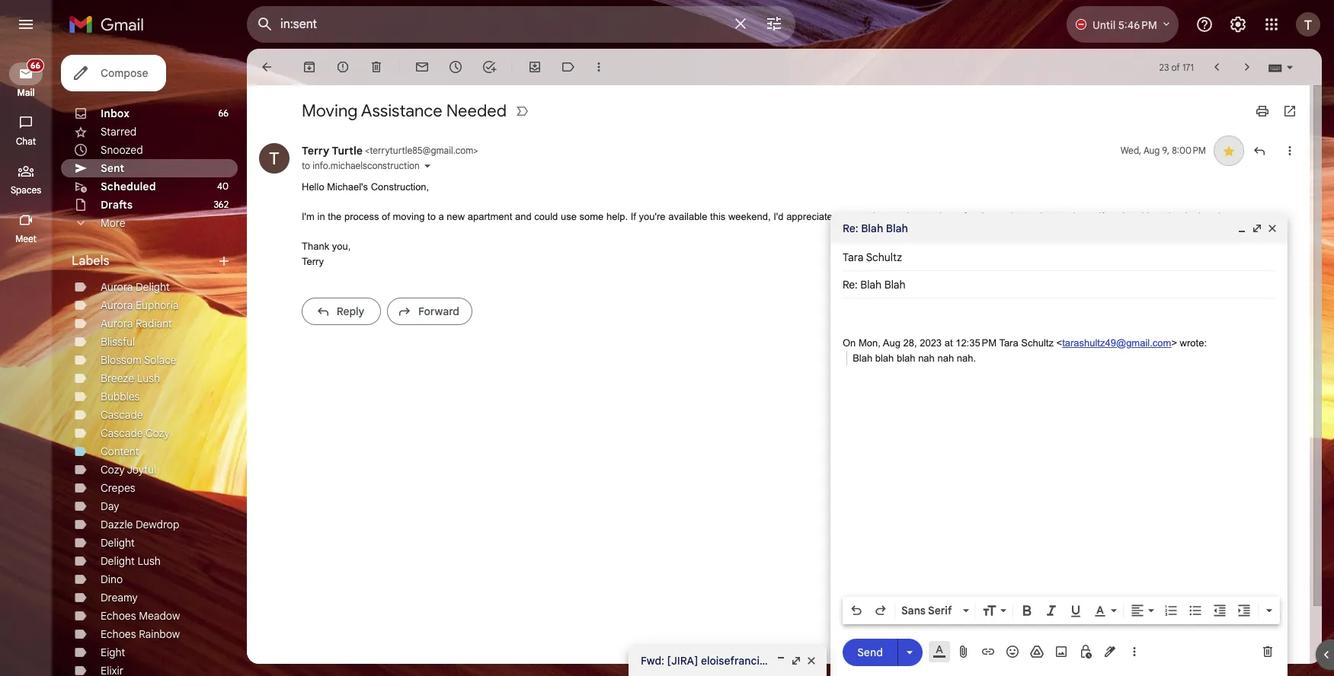 Task type: vqa. For each thing, say whether or not it's contained in the screenshot.
Echoes Rainbow
yes



Task type: describe. For each thing, give the bounding box(es) containing it.
Message Body text field
[[843, 306, 1276, 593]]

to right 16
[[875, 655, 885, 668]]

crepes link
[[101, 482, 135, 495]]

Starred checkbox
[[1222, 143, 1237, 159]]

i'm in the process of moving to a new apartment and could use some help. if you're available this weekend, i'd appreciate your assistance in carrying a few heavy items. let me know if you're able to lend a hand.
[[302, 211, 1224, 223]]

Search in mail search field
[[247, 6, 796, 43]]

more formatting options image
[[1262, 604, 1277, 619]]

heavy
[[982, 211, 1008, 223]]

schultz
[[1021, 338, 1054, 349]]

blissful
[[101, 335, 135, 349]]

pop out image for minimize image to the top
[[1251, 223, 1264, 235]]

1 a from the left
[[439, 211, 444, 223]]

cascade for cascade cozy
[[101, 427, 143, 440]]

more image
[[591, 59, 607, 75]]

mon,
[[859, 338, 881, 349]]

move to inbox image
[[527, 59, 543, 75]]

moving
[[302, 101, 358, 121]]

aurora euphoria link
[[101, 299, 179, 312]]

info.michaelsconstruction
[[313, 160, 420, 171]]

insert photo image
[[1054, 645, 1069, 660]]

more
[[101, 216, 125, 230]]

underline ‪(⌘u)‬ image
[[1068, 604, 1084, 620]]

moving assistance needed
[[302, 101, 507, 121]]

mark as unread image
[[415, 59, 430, 75]]

9,
[[1162, 145, 1170, 156]]

aurora radiant link
[[101, 317, 172, 331]]

delight lush link
[[101, 555, 161, 569]]

clear search image
[[725, 8, 756, 39]]

some
[[580, 211, 604, 223]]

cozy joyful
[[101, 463, 156, 477]]

dazzle
[[101, 518, 133, 532]]

gmail image
[[69, 9, 152, 40]]

indent more ‪(⌘])‬ image
[[1237, 604, 1252, 619]]

echoes for echoes meadow
[[101, 610, 136, 623]]

show details image
[[423, 162, 432, 171]]

aurora for aurora radiant
[[101, 317, 133, 331]]

older image
[[1240, 59, 1255, 75]]

to left lend
[[1158, 211, 1166, 223]]

wed, aug 9, 8:00 pm
[[1121, 145, 1206, 156]]

on
[[843, 338, 856, 349]]

inbox
[[101, 107, 130, 120]]

insert signature image
[[1103, 645, 1118, 660]]

know
[[1073, 211, 1097, 223]]

process
[[344, 211, 379, 223]]

12:35 pm
[[956, 338, 997, 349]]

joyful
[[127, 463, 156, 477]]

me
[[1057, 211, 1071, 223]]

formatting options toolbar
[[843, 597, 1280, 625]]

chat
[[16, 136, 36, 147]]

0 vertical spatial delight
[[136, 280, 170, 294]]

settings image
[[1229, 15, 1248, 34]]

support image
[[1196, 15, 1214, 34]]

2 in from the left
[[907, 211, 915, 223]]

send
[[857, 646, 883, 660]]

sans
[[902, 604, 926, 618]]

dino
[[101, 573, 123, 587]]

available
[[668, 211, 708, 223]]

attach files image
[[956, 645, 972, 660]]

advanced search options image
[[759, 8, 790, 39]]

search in mail image
[[251, 11, 279, 38]]

starred link
[[101, 125, 137, 139]]

main menu image
[[17, 15, 35, 34]]

echoes rainbow
[[101, 628, 180, 642]]

aurora euphoria
[[101, 299, 179, 312]]

2 nah from the left
[[938, 352, 954, 364]]

blossom solace link
[[101, 354, 177, 367]]

could
[[534, 211, 558, 223]]

crepes
[[101, 482, 135, 495]]

assistance
[[361, 101, 442, 121]]

echoes for echoes rainbow
[[101, 628, 136, 642]]

close image for pop out "image" related to minimize image to the top
[[1267, 223, 1279, 235]]

reply link
[[302, 298, 381, 325]]

if
[[1099, 211, 1104, 223]]

carrying
[[918, 211, 953, 223]]

help.
[[607, 211, 628, 223]]

weekend,
[[728, 211, 771, 223]]

nah.
[[957, 352, 976, 364]]

apartment
[[468, 211, 512, 223]]

dewdrop
[[136, 518, 179, 532]]

labels
[[72, 254, 109, 269]]

redo ‪(⌘y)‬ image
[[873, 604, 889, 619]]

3 a from the left
[[1190, 211, 1196, 223]]

newer image
[[1209, 59, 1225, 75]]

reply
[[337, 305, 364, 319]]

cozy joyful link
[[101, 463, 156, 477]]

fwd: [jira] eloisefrancis23 assigned gtms-16 to you
[[641, 655, 907, 668]]

meet heading
[[0, 233, 52, 245]]

meet
[[15, 233, 36, 245]]

dino link
[[101, 573, 123, 587]]

< inside message body text box
[[1057, 338, 1062, 349]]

16
[[862, 655, 872, 668]]

you,
[[332, 241, 351, 252]]

assigned
[[780, 655, 825, 668]]

indent less ‪(⌘[)‬ image
[[1212, 604, 1228, 619]]

lend
[[1169, 211, 1188, 223]]

snoozed link
[[101, 143, 143, 157]]

Search in mail text field
[[280, 17, 722, 32]]

euphoria
[[136, 299, 179, 312]]

report spam image
[[335, 59, 351, 75]]

66 link
[[9, 59, 44, 85]]

this
[[710, 211, 726, 223]]

delight for delight lush
[[101, 555, 135, 569]]

compose
[[101, 66, 148, 80]]

close image for minimize image to the left's pop out "image"
[[806, 655, 818, 668]]

sent
[[101, 162, 124, 175]]

< inside 'terry turtle < terryturtle85@gmail.com >'
[[365, 145, 370, 156]]

cascade cozy
[[101, 427, 170, 440]]

> inside 'terry turtle < terryturtle85@gmail.com >'
[[473, 145, 478, 156]]

1 horizontal spatial of
[[1172, 61, 1180, 73]]

echoes meadow link
[[101, 610, 180, 623]]

aurora for aurora euphoria
[[101, 299, 133, 312]]

gtms-
[[827, 655, 862, 668]]

wed,
[[1121, 145, 1142, 156]]

bold ‪(⌘b)‬ image
[[1020, 604, 1035, 619]]

1 horizontal spatial cozy
[[146, 427, 170, 440]]

2 blah from the left
[[897, 352, 916, 364]]

1 vertical spatial of
[[382, 211, 390, 223]]

171
[[1183, 61, 1194, 73]]

insert emoji ‪(⌘⇧2)‬ image
[[1005, 645, 1020, 660]]

1 horizontal spatial 66
[[218, 107, 229, 119]]

echoes meadow
[[101, 610, 180, 623]]



Task type: locate. For each thing, give the bounding box(es) containing it.
< right schultz
[[1057, 338, 1062, 349]]

0 vertical spatial terry
[[302, 144, 330, 158]]

forward
[[418, 305, 460, 319]]

more options image
[[1130, 645, 1139, 660]]

archive image
[[302, 59, 317, 75]]

1 vertical spatial 66
[[218, 107, 229, 119]]

few
[[964, 211, 979, 223]]

cascade down bubbles
[[101, 408, 143, 422]]

<
[[365, 145, 370, 156], [1057, 338, 1062, 349]]

delight for delight link
[[101, 537, 135, 550]]

0 horizontal spatial close image
[[806, 655, 818, 668]]

[jira]
[[667, 655, 698, 668]]

to
[[302, 160, 310, 171], [428, 211, 436, 223], [1158, 211, 1166, 223], [875, 655, 885, 668]]

cascade down cascade link
[[101, 427, 143, 440]]

0 horizontal spatial pop out image
[[790, 655, 802, 668]]

0 horizontal spatial in
[[317, 211, 325, 223]]

dazzle dewdrop
[[101, 518, 179, 532]]

2 horizontal spatial a
[[1190, 211, 1196, 223]]

lush down "dewdrop" at bottom
[[137, 555, 161, 569]]

spaces
[[11, 184, 41, 196]]

0 horizontal spatial >
[[473, 145, 478, 156]]

pop out image right hand.
[[1251, 223, 1264, 235]]

1 vertical spatial close image
[[806, 655, 818, 668]]

2 vertical spatial delight
[[101, 555, 135, 569]]

tara
[[999, 338, 1019, 349]]

blah down 28,
[[897, 352, 916, 364]]

forward link
[[387, 298, 473, 325]]

0 vertical spatial cascade
[[101, 408, 143, 422]]

aurora delight
[[101, 280, 170, 294]]

0 horizontal spatial you're
[[639, 211, 666, 223]]

day link
[[101, 500, 119, 514]]

navigation
[[0, 49, 53, 677]]

able
[[1136, 211, 1155, 223]]

toggle confidential mode image
[[1078, 645, 1094, 660]]

undo ‪(⌘z)‬ image
[[849, 604, 864, 619]]

0 vertical spatial >
[[473, 145, 478, 156]]

more button
[[61, 214, 238, 232]]

scheduled
[[101, 180, 156, 194]]

> inside message body text box
[[1172, 338, 1177, 349]]

0 horizontal spatial nah
[[918, 352, 935, 364]]

to up hello
[[302, 160, 310, 171]]

0 vertical spatial aug
[[1144, 145, 1160, 156]]

nah
[[918, 352, 935, 364], [938, 352, 954, 364]]

1 nah from the left
[[918, 352, 935, 364]]

0 vertical spatial aurora
[[101, 280, 133, 294]]

1 horizontal spatial aug
[[1144, 145, 1160, 156]]

compose button
[[61, 55, 166, 91]]

2023
[[920, 338, 942, 349]]

aurora
[[101, 280, 133, 294], [101, 299, 133, 312], [101, 317, 133, 331]]

1 vertical spatial aug
[[883, 338, 901, 349]]

a
[[439, 211, 444, 223], [956, 211, 961, 223], [1190, 211, 1196, 223]]

eloisefrancis23
[[701, 655, 777, 668]]

1 horizontal spatial minimize image
[[1236, 223, 1248, 235]]

aug left 28,
[[883, 338, 901, 349]]

1 horizontal spatial >
[[1172, 338, 1177, 349]]

0 vertical spatial cozy
[[146, 427, 170, 440]]

italic ‪(⌘i)‬ image
[[1044, 604, 1059, 619]]

wrote:
[[1180, 338, 1207, 349]]

let
[[1040, 211, 1054, 223]]

0 horizontal spatial cozy
[[101, 463, 125, 477]]

echoes rainbow link
[[101, 628, 180, 642]]

1 in from the left
[[317, 211, 325, 223]]

1 horizontal spatial close image
[[1267, 223, 1279, 235]]

starred
[[101, 125, 137, 139]]

delight down delight link
[[101, 555, 135, 569]]

1 aurora from the top
[[101, 280, 133, 294]]

< up info.michaelsconstruction
[[365, 145, 370, 156]]

labels image
[[561, 59, 576, 75]]

a right lend
[[1190, 211, 1196, 223]]

thank you, terry
[[302, 241, 351, 267]]

1 horizontal spatial nah
[[938, 352, 954, 364]]

navigation containing mail
[[0, 49, 53, 677]]

0 vertical spatial 66
[[31, 60, 40, 71]]

1 vertical spatial <
[[1057, 338, 1062, 349]]

to right the moving
[[428, 211, 436, 223]]

pop out image for minimize image to the left
[[790, 655, 802, 668]]

close image left gtms- at the right bottom
[[806, 655, 818, 668]]

snoozed
[[101, 143, 143, 157]]

cozy up 'joyful'
[[146, 427, 170, 440]]

1 vertical spatial terry
[[302, 256, 324, 267]]

back to sent mail image
[[259, 59, 274, 75]]

delete image
[[369, 59, 384, 75]]

1 vertical spatial cozy
[[101, 463, 125, 477]]

more send options image
[[902, 645, 918, 660]]

> wrote:
[[1172, 338, 1207, 349]]

terry turtle < terryturtle85@gmail.com >
[[302, 144, 478, 158]]

hello michael's construction,
[[302, 181, 429, 193]]

scheduled link
[[101, 180, 156, 194]]

drafts
[[101, 198, 133, 212]]

i'm
[[302, 211, 315, 223]]

66 up 'mail'
[[31, 60, 40, 71]]

1 echoes from the top
[[101, 610, 136, 623]]

1 vertical spatial echoes
[[101, 628, 136, 642]]

pop out image
[[1251, 223, 1264, 235], [790, 655, 802, 668]]

cascade cozy link
[[101, 427, 170, 440]]

0 horizontal spatial 66
[[31, 60, 40, 71]]

aurora delight link
[[101, 280, 170, 294]]

1 you're from the left
[[639, 211, 666, 223]]

1 horizontal spatial blah
[[897, 352, 916, 364]]

66
[[31, 60, 40, 71], [218, 107, 229, 119]]

day
[[101, 500, 119, 514]]

minimize image
[[1236, 223, 1248, 235], [775, 655, 787, 668]]

0 vertical spatial minimize image
[[1236, 223, 1248, 235]]

solace
[[144, 354, 177, 367]]

wed, aug 9, 8:00 pm cell
[[1121, 143, 1206, 159]]

a left new
[[439, 211, 444, 223]]

terryturtle85@gmail.com
[[370, 145, 473, 156]]

lush down blossom solace link
[[137, 372, 160, 386]]

1 cascade from the top
[[101, 408, 143, 422]]

if
[[631, 211, 636, 223]]

2 a from the left
[[956, 211, 961, 223]]

terry left turtle
[[302, 144, 330, 158]]

meadow
[[139, 610, 180, 623]]

0 horizontal spatial minimize image
[[775, 655, 787, 668]]

0 horizontal spatial blah
[[875, 352, 894, 364]]

3 aurora from the top
[[101, 317, 133, 331]]

you
[[888, 655, 907, 668]]

0 vertical spatial echoes
[[101, 610, 136, 623]]

of left the moving
[[382, 211, 390, 223]]

thank
[[302, 241, 329, 252]]

aurora up the aurora euphoria
[[101, 280, 133, 294]]

1 vertical spatial lush
[[137, 555, 161, 569]]

lush for breeze lush
[[137, 372, 160, 386]]

23 of 171
[[1160, 61, 1194, 73]]

1 blah from the left
[[875, 352, 894, 364]]

1 vertical spatial aurora
[[101, 299, 133, 312]]

moving
[[393, 211, 425, 223]]

in right i'm
[[317, 211, 325, 223]]

0 vertical spatial pop out image
[[1251, 223, 1264, 235]]

minimize image left gtms- at the right bottom
[[775, 655, 787, 668]]

cascade for cascade link
[[101, 408, 143, 422]]

content link
[[101, 445, 139, 459]]

aug inside cell
[[1144, 145, 1160, 156]]

0 horizontal spatial of
[[382, 211, 390, 223]]

1 terry from the top
[[302, 144, 330, 158]]

cozy up crepes link
[[101, 463, 125, 477]]

add to tasks image
[[482, 59, 497, 75]]

drafts link
[[101, 198, 133, 212]]

2 aurora from the top
[[101, 299, 133, 312]]

select input tool image
[[1286, 61, 1295, 73]]

chat heading
[[0, 136, 52, 148]]

1 vertical spatial >
[[1172, 338, 1177, 349]]

40
[[217, 181, 229, 192]]

terry down thank
[[302, 256, 324, 267]]

assistance
[[858, 211, 904, 223]]

66 inside navigation
[[31, 60, 40, 71]]

1 vertical spatial minimize image
[[775, 655, 787, 668]]

spaces heading
[[0, 184, 52, 197]]

terry inside thank you, terry
[[302, 256, 324, 267]]

0 horizontal spatial a
[[439, 211, 444, 223]]

0 vertical spatial of
[[1172, 61, 1180, 73]]

8:00 pm
[[1172, 145, 1206, 156]]

minimize image right hand.
[[1236, 223, 1248, 235]]

362
[[214, 199, 229, 210]]

2 cascade from the top
[[101, 427, 143, 440]]

1 horizontal spatial a
[[956, 211, 961, 223]]

0 vertical spatial <
[[365, 145, 370, 156]]

echoes down dreamy link
[[101, 610, 136, 623]]

labels heading
[[72, 254, 216, 269]]

1 horizontal spatial <
[[1057, 338, 1062, 349]]

aug inside message body text box
[[883, 338, 901, 349]]

Subject field
[[843, 277, 1276, 293]]

aurora up the blissful
[[101, 317, 133, 331]]

>
[[473, 145, 478, 156], [1172, 338, 1177, 349]]

terry turtle cell
[[302, 144, 478, 158]]

your
[[836, 211, 855, 223]]

delight down dazzle
[[101, 537, 135, 550]]

mail heading
[[0, 87, 52, 99]]

1 vertical spatial delight
[[101, 537, 135, 550]]

1 horizontal spatial you're
[[1107, 211, 1134, 223]]

aurora down the aurora delight link
[[101, 299, 133, 312]]

snooze image
[[448, 59, 463, 75]]

delight up euphoria on the left
[[136, 280, 170, 294]]

dreamy
[[101, 591, 138, 605]]

echoes up eight "link"
[[101, 628, 136, 642]]

blah
[[853, 352, 873, 364]]

on mon, aug 28, 2023 at 12:35 pm tara schultz <
[[843, 338, 1062, 349]]

2 echoes from the top
[[101, 628, 136, 642]]

blah down mon,
[[875, 352, 894, 364]]

discard draft ‪(⌘⇧d)‬ image
[[1260, 645, 1276, 660]]

2 terry from the top
[[302, 256, 324, 267]]

send button
[[843, 639, 898, 666]]

nah down at at the right of page
[[938, 352, 954, 364]]

blossom solace
[[101, 354, 177, 367]]

close image right hand.
[[1267, 223, 1279, 235]]

insert link ‪(⌘k)‬ image
[[981, 645, 996, 660]]

sans serif option
[[898, 604, 960, 619]]

2 vertical spatial aurora
[[101, 317, 133, 331]]

cozy
[[146, 427, 170, 440], [101, 463, 125, 477]]

michael's
[[327, 181, 368, 193]]

1 vertical spatial pop out image
[[790, 655, 802, 668]]

mail
[[17, 87, 35, 98]]

in left carrying
[[907, 211, 915, 223]]

> down 'needed'
[[473, 145, 478, 156]]

rainbow
[[139, 628, 180, 642]]

66 up 40
[[218, 107, 229, 119]]

eight link
[[101, 646, 125, 660]]

turtle
[[332, 144, 363, 158]]

a left few
[[956, 211, 961, 223]]

0 vertical spatial lush
[[137, 372, 160, 386]]

sans serif
[[902, 604, 952, 618]]

dialog containing sans serif
[[831, 213, 1288, 677]]

> left wrote: at the right
[[1172, 338, 1177, 349]]

numbered list ‪(⌘⇧7)‬ image
[[1164, 604, 1179, 619]]

construction,
[[371, 181, 429, 193]]

aug left 9,
[[1144, 145, 1160, 156]]

of right 23 at the top
[[1172, 61, 1180, 73]]

1 vertical spatial cascade
[[101, 427, 143, 440]]

lush for delight lush
[[137, 555, 161, 569]]

nah down 2023
[[918, 352, 935, 364]]

1 horizontal spatial pop out image
[[1251, 223, 1264, 235]]

content
[[101, 445, 139, 459]]

at
[[945, 338, 953, 349]]

0 horizontal spatial <
[[365, 145, 370, 156]]

0 vertical spatial close image
[[1267, 223, 1279, 235]]

the
[[328, 211, 342, 223]]

pop out image left gtms- at the right bottom
[[790, 655, 802, 668]]

insert files using drive image
[[1030, 645, 1045, 660]]

1 horizontal spatial in
[[907, 211, 915, 223]]

bubbles link
[[101, 390, 140, 404]]

0 horizontal spatial aug
[[883, 338, 901, 349]]

aurora for aurora delight
[[101, 280, 133, 294]]

radiant
[[136, 317, 172, 331]]

dialog
[[831, 213, 1288, 677]]

and
[[515, 211, 532, 223]]

23
[[1160, 61, 1169, 73]]

close image
[[1267, 223, 1279, 235], [806, 655, 818, 668]]

2 you're from the left
[[1107, 211, 1134, 223]]

bulleted list ‪(⌘⇧8)‬ image
[[1188, 604, 1203, 619]]



